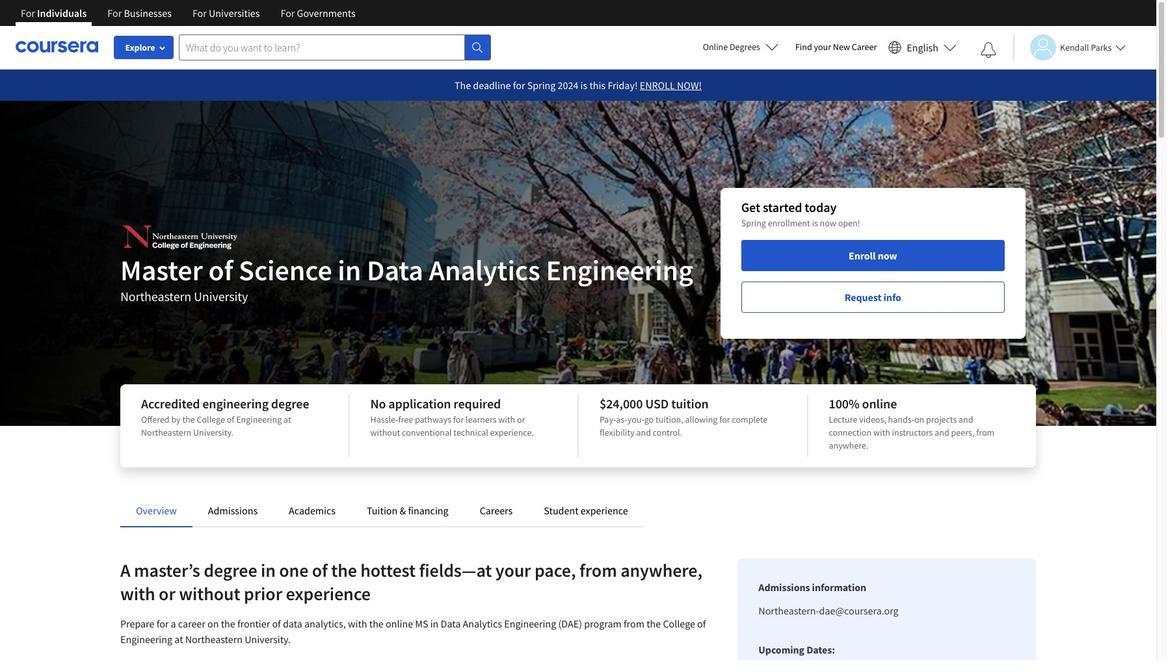 Task type: describe. For each thing, give the bounding box(es) containing it.
with inside the no application required hassle-free pathways for learners with or without conventional technical experience.
[[498, 414, 515, 425]]

request info button
[[741, 282, 1005, 313]]

technical
[[454, 427, 488, 438]]

governments
[[297, 7, 356, 20]]

college inside the prepare for a career on the frontier of data analytics, with the online ms in data analytics engineering (dae) program from the college of engineering at northeastern university.
[[663, 617, 695, 630]]

is for today
[[812, 217, 818, 229]]

started
[[763, 199, 802, 215]]

the left ms
[[369, 617, 384, 630]]

a
[[171, 617, 176, 630]]

ms
[[415, 617, 428, 630]]

admissions for admissions
[[208, 504, 258, 517]]

complete
[[732, 414, 768, 425]]

offered
[[141, 414, 170, 425]]

no
[[370, 395, 386, 412]]

for inside the no application required hassle-free pathways for learners with or without conventional technical experience.
[[453, 414, 464, 425]]

upcoming
[[759, 643, 805, 656]]

online degrees
[[703, 41, 760, 53]]

admissions for admissions information
[[759, 581, 810, 594]]

tuition & financing link
[[367, 504, 449, 517]]

&
[[400, 504, 406, 517]]

request info
[[845, 291, 901, 304]]

dates:
[[807, 643, 835, 656]]

banner navigation
[[10, 0, 366, 36]]

for for individuals
[[21, 7, 35, 20]]

upcoming dates:
[[759, 643, 835, 656]]

at inside the prepare for a career on the frontier of data analytics, with the online ms in data analytics engineering (dae) program from the college of engineering at northeastern university.
[[175, 633, 183, 646]]

you-
[[627, 414, 644, 425]]

anywhere,
[[621, 559, 703, 582]]

student
[[544, 504, 579, 517]]

spring for deadline
[[527, 79, 556, 92]]

one
[[279, 559, 308, 582]]

dae@coursera.org
[[819, 604, 899, 617]]

lecture
[[829, 414, 858, 425]]

by
[[171, 414, 181, 425]]

the left frontier
[[221, 617, 235, 630]]

for businesses
[[108, 7, 172, 20]]

kendall parks
[[1060, 41, 1112, 53]]

online degrees button
[[692, 33, 789, 61]]

open!
[[838, 217, 860, 229]]

or inside the no application required hassle-free pathways for learners with or without conventional technical experience.
[[517, 414, 525, 425]]

or inside the a master's degree in one of the hottest fields—at your pace, from anywhere, with or without prior experience
[[159, 582, 175, 606]]

a
[[120, 559, 130, 582]]

university
[[194, 288, 248, 304]]

now!
[[677, 79, 702, 92]]

college inside accredited engineering degree offered by the college of engineering at northeastern university.
[[197, 414, 225, 425]]

master
[[120, 252, 203, 288]]

program
[[584, 617, 622, 630]]

the inside accredited engineering degree offered by the college of engineering at northeastern university.
[[182, 414, 195, 425]]

northeastern inside the prepare for a career on the frontier of data analytics, with the online ms in data analytics engineering (dae) program from the college of engineering at northeastern university.
[[185, 633, 243, 646]]

for for governments
[[281, 7, 295, 20]]

a master's degree in one of the hottest fields—at your pace, from anywhere, with or without prior experience
[[120, 559, 703, 606]]

admissions link
[[208, 504, 258, 517]]

this
[[590, 79, 606, 92]]

with inside the prepare for a career on the frontier of data analytics, with the online ms in data analytics engineering (dae) program from the college of engineering at northeastern university.
[[348, 617, 367, 630]]

pace,
[[535, 559, 576, 582]]

tuition & financing
[[367, 504, 449, 517]]

from inside 100% online lecture videos, hands-on projects and connection with instructors and peers, from anywhere.
[[976, 427, 995, 438]]

What do you want to learn? text field
[[179, 34, 465, 60]]

connection
[[829, 427, 872, 438]]

university. inside the prepare for a career on the frontier of data analytics, with the online ms in data analytics engineering (dae) program from the college of engineering at northeastern university.
[[245, 633, 291, 646]]

control.
[[653, 427, 682, 438]]

of inside accredited engineering degree offered by the college of engineering at northeastern university.
[[227, 414, 234, 425]]

for for businesses
[[108, 7, 122, 20]]

hands-
[[888, 414, 915, 425]]

fields—at
[[419, 559, 492, 582]]

find
[[795, 41, 812, 53]]

for for universities
[[192, 7, 207, 20]]

english button
[[884, 26, 962, 68]]

enroll
[[640, 79, 675, 92]]

financing
[[408, 504, 449, 517]]

2024
[[558, 79, 579, 92]]

get started today spring enrollment is now open!
[[741, 199, 860, 229]]

in inside the prepare for a career on the frontier of data analytics, with the online ms in data analytics engineering (dae) program from the college of engineering at northeastern university.
[[430, 617, 439, 630]]

businesses
[[124, 7, 172, 20]]

enroll now button
[[741, 240, 1005, 271]]

data
[[283, 617, 302, 630]]

of inside the a master's degree in one of the hottest fields—at your pace, from anywhere, with or without prior experience
[[312, 559, 328, 582]]

1 horizontal spatial and
[[935, 427, 950, 438]]

now inside the get started today spring enrollment is now open!
[[820, 217, 836, 229]]

experience inside the a master's degree in one of the hottest fields—at your pace, from anywhere, with or without prior experience
[[286, 582, 371, 606]]

with inside the a master's degree in one of the hottest fields—at your pace, from anywhere, with or without prior experience
[[120, 582, 155, 606]]

for governments
[[281, 7, 356, 20]]

online inside 100% online lecture videos, hands-on projects and connection with instructors and peers, from anywhere.
[[862, 395, 897, 412]]

online
[[703, 41, 728, 53]]

as-
[[616, 414, 627, 425]]

career
[[178, 617, 205, 630]]

information
[[812, 581, 866, 594]]

in for one
[[261, 559, 276, 582]]

careers link
[[480, 504, 513, 517]]

now inside button
[[878, 249, 897, 262]]

1 horizontal spatial your
[[814, 41, 831, 53]]

universities
[[209, 7, 260, 20]]

engineering inside accredited engineering degree offered by the college of engineering at northeastern university.
[[236, 414, 282, 425]]



Task type: vqa. For each thing, say whether or not it's contained in the screenshot.
the rightmost online
yes



Task type: locate. For each thing, give the bounding box(es) containing it.
1 vertical spatial in
[[261, 559, 276, 582]]

0 horizontal spatial is
[[581, 79, 588, 92]]

info
[[884, 291, 901, 304]]

is for for
[[581, 79, 588, 92]]

0 vertical spatial from
[[976, 427, 995, 438]]

data inside master of science in data analytics engineering northeastern university
[[367, 252, 423, 288]]

and down go
[[636, 427, 651, 438]]

usd
[[645, 395, 669, 412]]

career
[[852, 41, 877, 53]]

0 horizontal spatial on
[[208, 617, 219, 630]]

experience
[[581, 504, 628, 517], [286, 582, 371, 606]]

1 horizontal spatial admissions
[[759, 581, 810, 594]]

1 vertical spatial from
[[580, 559, 617, 582]]

northeastern inside master of science in data analytics engineering northeastern university
[[120, 288, 191, 304]]

without down hassle-
[[370, 427, 400, 438]]

the deadline for spring 2024 is this friday! enroll now!
[[455, 79, 702, 92]]

in inside the a master's degree in one of the hottest fields—at your pace, from anywhere, with or without prior experience
[[261, 559, 276, 582]]

spring down the get at the top of the page
[[741, 217, 766, 229]]

in right science
[[338, 252, 361, 288]]

show notifications image
[[981, 42, 996, 58]]

conventional
[[402, 427, 452, 438]]

your inside the a master's degree in one of the hottest fields—at your pace, from anywhere, with or without prior experience
[[496, 559, 531, 582]]

0 horizontal spatial from
[[580, 559, 617, 582]]

for left a
[[157, 617, 169, 630]]

1 vertical spatial now
[[878, 249, 897, 262]]

0 vertical spatial university.
[[193, 427, 234, 438]]

1 horizontal spatial from
[[624, 617, 645, 630]]

go
[[644, 414, 654, 425]]

on up "instructors"
[[915, 414, 924, 425]]

enroll
[[849, 249, 876, 262]]

from inside the a master's degree in one of the hottest fields—at your pace, from anywhere, with or without prior experience
[[580, 559, 617, 582]]

0 horizontal spatial in
[[261, 559, 276, 582]]

4 for from the left
[[281, 7, 295, 20]]

experience right student
[[581, 504, 628, 517]]

data inside the prepare for a career on the frontier of data analytics, with the online ms in data analytics engineering (dae) program from the college of engineering at northeastern university.
[[441, 617, 461, 630]]

2 vertical spatial in
[[430, 617, 439, 630]]

0 vertical spatial analytics
[[429, 252, 540, 288]]

degree right the 'engineering'
[[271, 395, 309, 412]]

without
[[370, 427, 400, 438], [179, 582, 240, 606]]

northeastern university logo image
[[120, 221, 241, 254]]

0 vertical spatial college
[[197, 414, 225, 425]]

2 horizontal spatial from
[[976, 427, 995, 438]]

degree inside the a master's degree in one of the hottest fields—at your pace, from anywhere, with or without prior experience
[[204, 559, 257, 582]]

data
[[367, 252, 423, 288], [441, 617, 461, 630]]

1 vertical spatial spring
[[741, 217, 766, 229]]

without inside the no application required hassle-free pathways for learners with or without conventional technical experience.
[[370, 427, 400, 438]]

university. inside accredited engineering degree offered by the college of engineering at northeastern university.
[[193, 427, 234, 438]]

degree up frontier
[[204, 559, 257, 582]]

degree inside accredited engineering degree offered by the college of engineering at northeastern university.
[[271, 395, 309, 412]]

1 horizontal spatial now
[[878, 249, 897, 262]]

without up career
[[179, 582, 240, 606]]

at inside accredited engineering degree offered by the college of engineering at northeastern university.
[[284, 414, 291, 425]]

kendall
[[1060, 41, 1089, 53]]

0 vertical spatial or
[[517, 414, 525, 425]]

0 vertical spatial without
[[370, 427, 400, 438]]

required
[[454, 395, 501, 412]]

0 horizontal spatial now
[[820, 217, 836, 229]]

accredited engineering degree offered by the college of engineering at northeastern university.
[[141, 395, 309, 438]]

no application required hassle-free pathways for learners with or without conventional technical experience.
[[370, 395, 534, 438]]

2 horizontal spatial in
[[430, 617, 439, 630]]

analytics,
[[304, 617, 346, 630]]

(dae)
[[558, 617, 582, 630]]

0 vertical spatial spring
[[527, 79, 556, 92]]

on right career
[[208, 617, 219, 630]]

careers
[[480, 504, 513, 517]]

1 vertical spatial online
[[386, 617, 413, 630]]

0 horizontal spatial and
[[636, 427, 651, 438]]

1 horizontal spatial at
[[284, 414, 291, 425]]

in for data
[[338, 252, 361, 288]]

enroll now
[[849, 249, 897, 262]]

enroll now! link
[[640, 79, 702, 92]]

1 horizontal spatial online
[[862, 395, 897, 412]]

northeastern down by
[[141, 427, 191, 438]]

for individuals
[[21, 7, 87, 20]]

academics link
[[289, 504, 336, 517]]

student experience link
[[544, 504, 628, 517]]

1 vertical spatial your
[[496, 559, 531, 582]]

1 vertical spatial analytics
[[463, 617, 502, 630]]

for
[[513, 79, 525, 92], [453, 414, 464, 425], [720, 414, 730, 425], [157, 617, 169, 630]]

master of science in data analytics engineering northeastern university
[[120, 252, 693, 304]]

0 vertical spatial admissions
[[208, 504, 258, 517]]

college
[[197, 414, 225, 425], [663, 617, 695, 630]]

1 horizontal spatial college
[[663, 617, 695, 630]]

for left businesses
[[108, 7, 122, 20]]

for left individuals
[[21, 7, 35, 20]]

for inside the prepare for a career on the frontier of data analytics, with the online ms in data analytics engineering (dae) program from the college of engineering at northeastern university.
[[157, 617, 169, 630]]

on inside the prepare for a career on the frontier of data analytics, with the online ms in data analytics engineering (dae) program from the college of engineering at northeastern university.
[[208, 617, 219, 630]]

0 vertical spatial in
[[338, 252, 361, 288]]

0 vertical spatial data
[[367, 252, 423, 288]]

hassle-
[[370, 414, 398, 425]]

2 vertical spatial from
[[624, 617, 645, 630]]

tuition
[[671, 395, 709, 412]]

accredited
[[141, 395, 200, 412]]

in
[[338, 252, 361, 288], [261, 559, 276, 582], [430, 617, 439, 630]]

1 horizontal spatial on
[[915, 414, 924, 425]]

0 vertical spatial your
[[814, 41, 831, 53]]

hottest
[[361, 559, 416, 582]]

2 horizontal spatial and
[[959, 414, 973, 425]]

spring left 2024
[[527, 79, 556, 92]]

0 horizontal spatial admissions
[[208, 504, 258, 517]]

100%
[[829, 395, 860, 412]]

1 vertical spatial without
[[179, 582, 240, 606]]

online
[[862, 395, 897, 412], [386, 617, 413, 630]]

experience up analytics,
[[286, 582, 371, 606]]

analytics
[[429, 252, 540, 288], [463, 617, 502, 630]]

from right peers,
[[976, 427, 995, 438]]

frontier
[[237, 617, 270, 630]]

projects
[[926, 414, 957, 425]]

1 vertical spatial degree
[[204, 559, 257, 582]]

northeastern down career
[[185, 633, 243, 646]]

pay-
[[600, 414, 616, 425]]

is down today on the right
[[812, 217, 818, 229]]

3 for from the left
[[192, 7, 207, 20]]

online up videos,
[[862, 395, 897, 412]]

with right analytics,
[[348, 617, 367, 630]]

now
[[820, 217, 836, 229], [878, 249, 897, 262]]

the right program
[[647, 617, 661, 630]]

explore
[[125, 42, 155, 53]]

0 vertical spatial now
[[820, 217, 836, 229]]

0 horizontal spatial data
[[367, 252, 423, 288]]

the right by
[[182, 414, 195, 425]]

0 horizontal spatial experience
[[286, 582, 371, 606]]

in right ms
[[430, 617, 439, 630]]

for right deadline
[[513, 79, 525, 92]]

anywhere.
[[829, 440, 869, 451]]

pathways
[[415, 414, 451, 425]]

0 vertical spatial is
[[581, 79, 588, 92]]

online left ms
[[386, 617, 413, 630]]

0 horizontal spatial college
[[197, 414, 225, 425]]

$24,000 usd tuition pay-as-you-go tuition, allowing for complete flexibility and control.
[[600, 395, 768, 438]]

prepare
[[120, 617, 154, 630]]

with inside 100% online lecture videos, hands-on projects and connection with instructors and peers, from anywhere.
[[873, 427, 890, 438]]

0 horizontal spatial university.
[[193, 427, 234, 438]]

master's
[[134, 559, 200, 582]]

spring inside the get started today spring enrollment is now open!
[[741, 217, 766, 229]]

0 horizontal spatial your
[[496, 559, 531, 582]]

1 horizontal spatial degree
[[271, 395, 309, 412]]

the left hottest
[[331, 559, 357, 582]]

application
[[389, 395, 451, 412]]

your right find on the top right of page
[[814, 41, 831, 53]]

admissions information
[[759, 581, 866, 594]]

0 vertical spatial degree
[[271, 395, 309, 412]]

for left universities
[[192, 7, 207, 20]]

1 vertical spatial northeastern
[[141, 427, 191, 438]]

without inside the a master's degree in one of the hottest fields—at your pace, from anywhere, with or without prior experience
[[179, 582, 240, 606]]

new
[[833, 41, 850, 53]]

peers,
[[951, 427, 975, 438]]

0 vertical spatial on
[[915, 414, 924, 425]]

1 vertical spatial admissions
[[759, 581, 810, 594]]

with up experience.
[[498, 414, 515, 425]]

with up prepare
[[120, 582, 155, 606]]

1 vertical spatial data
[[441, 617, 461, 630]]

1 vertical spatial college
[[663, 617, 695, 630]]

on
[[915, 414, 924, 425], [208, 617, 219, 630]]

of
[[209, 252, 233, 288], [227, 414, 234, 425], [312, 559, 328, 582], [272, 617, 281, 630], [697, 617, 706, 630]]

2 vertical spatial northeastern
[[185, 633, 243, 646]]

university. down frontier
[[245, 633, 291, 646]]

college down the 'engineering'
[[197, 414, 225, 425]]

0 horizontal spatial online
[[386, 617, 413, 630]]

at
[[284, 414, 291, 425], [175, 633, 183, 646]]

find your new career
[[795, 41, 877, 53]]

0 horizontal spatial without
[[179, 582, 240, 606]]

parks
[[1091, 41, 1112, 53]]

1 vertical spatial is
[[812, 217, 818, 229]]

1 vertical spatial or
[[159, 582, 175, 606]]

for up technical
[[453, 414, 464, 425]]

analytics inside the prepare for a career on the frontier of data analytics, with the online ms in data analytics engineering (dae) program from the college of engineering at northeastern university.
[[463, 617, 502, 630]]

is
[[581, 79, 588, 92], [812, 217, 818, 229]]

degree for master's
[[204, 559, 257, 582]]

instructors
[[892, 427, 933, 438]]

from inside the prepare for a career on the frontier of data analytics, with the online ms in data analytics engineering (dae) program from the college of engineering at northeastern university.
[[624, 617, 645, 630]]

or up a
[[159, 582, 175, 606]]

1 vertical spatial experience
[[286, 582, 371, 606]]

from right program
[[624, 617, 645, 630]]

degree for engineering
[[271, 395, 309, 412]]

university. down the 'engineering'
[[193, 427, 234, 438]]

the
[[455, 79, 471, 92]]

kendall parks button
[[1013, 34, 1126, 60]]

1 horizontal spatial university.
[[245, 633, 291, 646]]

flexibility
[[600, 427, 635, 438]]

university.
[[193, 427, 234, 438], [245, 633, 291, 646]]

overview
[[136, 504, 177, 517]]

1 horizontal spatial in
[[338, 252, 361, 288]]

engineering
[[546, 252, 693, 288], [236, 414, 282, 425], [504, 617, 556, 630], [120, 633, 172, 646]]

on inside 100% online lecture videos, hands-on projects and connection with instructors and peers, from anywhere.
[[915, 414, 924, 425]]

2 for from the left
[[108, 7, 122, 20]]

northeastern
[[120, 288, 191, 304], [141, 427, 191, 438], [185, 633, 243, 646]]

for
[[21, 7, 35, 20], [108, 7, 122, 20], [192, 7, 207, 20], [281, 7, 295, 20]]

your left pace,
[[496, 559, 531, 582]]

1 vertical spatial university.
[[245, 633, 291, 646]]

today
[[805, 199, 837, 215]]

spring for started
[[741, 217, 766, 229]]

for right allowing
[[720, 414, 730, 425]]

1 horizontal spatial data
[[441, 617, 461, 630]]

1 horizontal spatial is
[[812, 217, 818, 229]]

the inside the a master's degree in one of the hottest fields—at your pace, from anywhere, with or without prior experience
[[331, 559, 357, 582]]

friday!
[[608, 79, 638, 92]]

explore button
[[114, 36, 174, 59]]

1 horizontal spatial without
[[370, 427, 400, 438]]

for left governments
[[281, 7, 295, 20]]

0 vertical spatial online
[[862, 395, 897, 412]]

now right enroll
[[878, 249, 897, 262]]

northeastern inside accredited engineering degree offered by the college of engineering at northeastern university.
[[141, 427, 191, 438]]

now down today on the right
[[820, 217, 836, 229]]

engineering inside master of science in data analytics engineering northeastern university
[[546, 252, 693, 288]]

1 for from the left
[[21, 7, 35, 20]]

experience.
[[490, 427, 534, 438]]

in inside master of science in data analytics engineering northeastern university
[[338, 252, 361, 288]]

admissions
[[208, 504, 258, 517], [759, 581, 810, 594]]

from right pace,
[[580, 559, 617, 582]]

online inside the prepare for a career on the frontier of data analytics, with the online ms in data analytics engineering (dae) program from the college of engineering at northeastern university.
[[386, 617, 413, 630]]

None search field
[[179, 34, 491, 60]]

science
[[239, 252, 332, 288]]

0 horizontal spatial spring
[[527, 79, 556, 92]]

request
[[845, 291, 882, 304]]

analytics inside master of science in data analytics engineering northeastern university
[[429, 252, 540, 288]]

individuals
[[37, 7, 87, 20]]

for inside $24,000 usd tuition pay-as-you-go tuition, allowing for complete flexibility and control.
[[720, 414, 730, 425]]

100% online lecture videos, hands-on projects and connection with instructors and peers, from anywhere.
[[829, 395, 995, 451]]

college down anywhere,
[[663, 617, 695, 630]]

0 horizontal spatial or
[[159, 582, 175, 606]]

is left the this in the top of the page
[[581, 79, 588, 92]]

deadline
[[473, 79, 511, 92]]

and up peers,
[[959, 414, 973, 425]]

find your new career link
[[789, 39, 884, 55]]

1 horizontal spatial spring
[[741, 217, 766, 229]]

with down videos,
[[873, 427, 890, 438]]

1 vertical spatial on
[[208, 617, 219, 630]]

and down projects
[[935, 427, 950, 438]]

1 horizontal spatial or
[[517, 414, 525, 425]]

or up experience.
[[517, 414, 525, 425]]

0 vertical spatial northeastern
[[120, 288, 191, 304]]

0 vertical spatial at
[[284, 414, 291, 425]]

tuition
[[367, 504, 398, 517]]

of inside master of science in data analytics engineering northeastern university
[[209, 252, 233, 288]]

1 horizontal spatial experience
[[581, 504, 628, 517]]

northeastern down the "northeastern university logo"
[[120, 288, 191, 304]]

0 vertical spatial experience
[[581, 504, 628, 517]]

is inside the get started today spring enrollment is now open!
[[812, 217, 818, 229]]

for universities
[[192, 7, 260, 20]]

0 horizontal spatial at
[[175, 633, 183, 646]]

1 vertical spatial at
[[175, 633, 183, 646]]

coursera image
[[16, 37, 98, 57]]

in left one at bottom left
[[261, 559, 276, 582]]

0 horizontal spatial degree
[[204, 559, 257, 582]]

and inside $24,000 usd tuition pay-as-you-go tuition, allowing for complete flexibility and control.
[[636, 427, 651, 438]]



